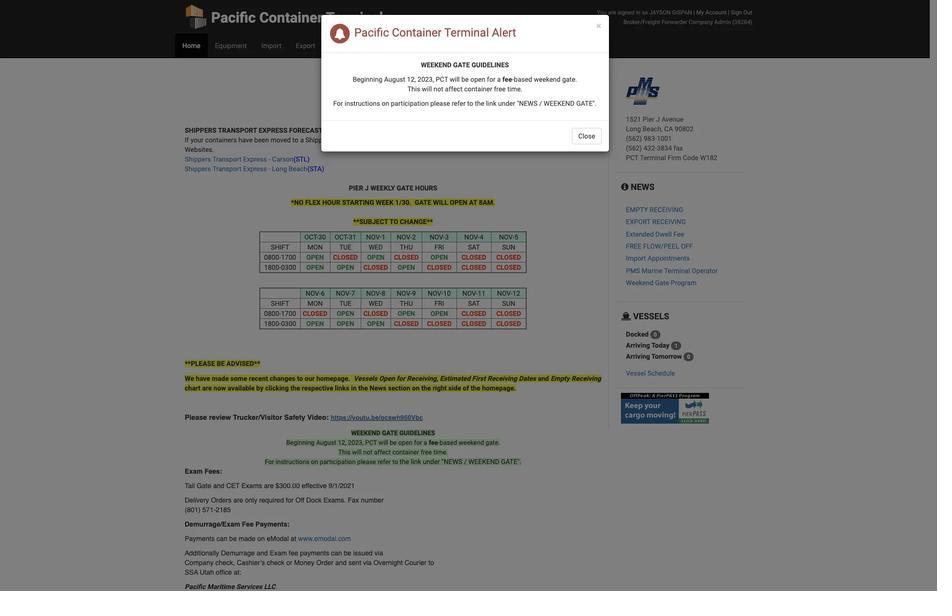 Task type: describe. For each thing, give the bounding box(es) containing it.
instructions inside the weekend gate guidelines beginning august 12, 2023, pct will be open for a fee -based weekend gate. this will not affect container free time. for instructions on participation please refer to the link under "news / weekend gate". exam fees:
[[276, 459, 309, 466]]

0 vertical spatial instructions
[[345, 100, 380, 107]]

recent
[[249, 375, 268, 383]]

beginning august inside "beginning august 12, 2023, pct will be open for a fee -based weekend gate. this will not affect container free time."
[[353, 76, 406, 83]]

dates
[[519, 375, 536, 383]]

0 vertical spatial /
[[539, 100, 542, 107]]

links
[[335, 384, 349, 392]]

gate up *no flex hour starting week 1/30.  gate will open at 8am.
[[397, 184, 414, 192]]

0 vertical spatial 1
[[382, 233, 386, 241]]

1 horizontal spatial under
[[498, 100, 515, 107]]

based inside the weekend gate guidelines beginning august 12, 2023, pct will be open for a fee -based weekend gate. this will not affect container free time. for instructions on participation please refer to the link under "news / weekend gate". exam fees:
[[440, 439, 457, 447]]

open inside "beginning august 12, 2023, pct will be open for a fee -based weekend gate. this will not affect container free time."
[[471, 76, 486, 83]]

nov- for 5
[[499, 233, 515, 241]]

0 vertical spatial shippers
[[306, 136, 332, 144]]

be
[[217, 360, 225, 368]]

have inside shippers transport express forecast website if your containers have been moved to a shippers transport express location you can also check on the container using the below forecast websites. shippers transport express - carson (stl) shippers transport express - long beach (sta)
[[239, 136, 253, 144]]

0 horizontal spatial fee
[[242, 521, 254, 528]]

1 vertical spatial have
[[196, 375, 210, 383]]

nov-3
[[430, 233, 449, 241]]

1 inside 'docked 0 arriving today 1 arriving tomorrow 0'
[[675, 343, 678, 350]]

delivery
[[185, 497, 209, 504]]

dwell
[[656, 230, 672, 238]]

now
[[214, 384, 226, 392]]

operator
[[692, 267, 718, 275]]

nov-8
[[366, 290, 386, 297]]

additionally demurrage and exam fee payments can be issued via company check, cashier's check or money order and sent via overnight courier to ssa utah office at:
[[185, 550, 434, 577]]

oct- for 30
[[304, 233, 318, 241]]

advised**
[[227, 360, 260, 368]]

pier
[[349, 184, 363, 192]]

close
[[579, 132, 596, 140]]

1 horizontal spatial refer
[[452, 100, 466, 107]]

0 horizontal spatial homepage.
[[316, 375, 350, 383]]

1 horizontal spatial gate".
[[577, 100, 597, 107]]

1 (562) from the top
[[626, 135, 642, 142]]

yard
[[430, 88, 443, 96]]

0800- for closed
[[264, 310, 281, 318]]

nov- for 4
[[465, 233, 480, 241]]

(sta)
[[307, 165, 324, 173]]

1 map from the left
[[368, 88, 381, 96]]

pct inside 1521 pier j avenue long beach, ca 90802 (562) 983-1001 (562) 432-3834 fax pct terminal firm code w182
[[626, 154, 639, 162]]

on down click
[[382, 100, 389, 107]]

shift for closed
[[271, 300, 289, 308]]

the inside the weekend gate guidelines beginning august 12, 2023, pct will be open for a fee -based weekend gate. this will not affect container free time. for instructions on participation please refer to the link under "news / weekend gate". exam fees:
[[400, 458, 409, 466]]

pacific maritime services llc
[[185, 583, 276, 591]]

fax
[[674, 144, 683, 152]]

3834
[[657, 144, 672, 152]]

empty
[[551, 375, 570, 383]]

0 vertical spatial please
[[431, 100, 450, 107]]

be inside additionally demurrage and exam fee payments can be issued via company check, cashier's check or money order and sent via overnight courier to ssa utah office at:
[[344, 550, 351, 557]]

0 horizontal spatial can
[[217, 535, 227, 543]]

1 vertical spatial transport
[[213, 155, 242, 163]]

tue for 31
[[339, 244, 352, 251]]

weekend gate guidelines
[[421, 61, 509, 69]]

guidelines for weekend gate guidelines beginning august 12, 2023, pct will be open for a fee -based weekend gate. this will not affect container free time. for instructions on participation please refer to the link under "news / weekend gate". exam fees:
[[400, 430, 435, 437]]

2 vertical spatial express
[[243, 165, 267, 173]]

container inside shippers transport express forecast website if your containers have been moved to a shippers transport express location you can also check on the container using the below forecast websites. shippers transport express - carson (stl) shippers transport express - long beach (sta)
[[494, 136, 522, 144]]

by
[[256, 384, 264, 392]]

$300.00
[[276, 482, 300, 490]]

0 vertical spatial news
[[629, 182, 655, 192]]

and left cet
[[213, 482, 224, 490]]

tomorrow
[[652, 353, 682, 360]]

cet
[[226, 482, 240, 490]]

thu for 9
[[400, 300, 413, 308]]

j inside 1521 pier j avenue long beach, ca 90802 (562) 983-1001 (562) 432-3834 fax pct terminal firm code w182
[[656, 115, 660, 123]]

pacific container terminal
[[211, 9, 383, 26]]

12
[[513, 290, 520, 297]]

0 vertical spatial express
[[364, 136, 388, 144]]

beginning august 12, 2023, pct will be open for a fee -based weekend gate. this will not affect container free time.
[[353, 76, 577, 93]]

mon for 6
[[308, 300, 323, 308]]

beginning august inside the weekend gate guidelines beginning august 12, 2023, pct will be open for a fee -based weekend gate. this will not affect container free time. for instructions on participation please refer to the link under "news / weekend gate". exam fees:
[[286, 439, 336, 447]]

nov-4
[[465, 233, 484, 241]]

office
[[216, 569, 232, 577]]

weekend inside the weekend gate guidelines beginning august 12, 2023, pct will be open for a fee -based weekend gate. this will not affect container free time. for instructions on participation please refer to the link under "news / weekend gate". exam fees:
[[459, 439, 484, 447]]

fax
[[348, 497, 359, 504]]

2 map from the left
[[445, 88, 458, 96]]

review
[[209, 414, 231, 422]]

/ inside the weekend gate guidelines beginning august 12, 2023, pct will be open for a fee -based weekend gate. this will not affect container free time. for instructions on participation please refer to the link under "news / weekend gate". exam fees:
[[464, 458, 467, 466]]

check inside shippers transport express forecast website if your containers have been moved to a shippers transport express location you can also check on the container using the below forecast websites. shippers transport express - carson (stl) shippers transport express - long beach (sta)
[[454, 136, 472, 144]]

0 horizontal spatial ,
[[412, 88, 414, 96]]

exam inside the weekend gate guidelines beginning august 12, 2023, pct will be open for a fee -based weekend gate. this will not affect container free time. for instructions on participation please refer to the link under "news / weekend gate". exam fees:
[[185, 468, 203, 475]]

avenue
[[662, 115, 684, 123]]

1 vertical spatial shippers
[[185, 155, 211, 163]]

gate. inside the weekend gate guidelines beginning august 12, 2023, pct will be open for a fee -based weekend gate. this will not affect container free time. for instructions on participation please refer to the link under "news / weekend gate". exam fees:
[[486, 439, 500, 447]]

account
[[706, 9, 727, 16]]

(801)
[[185, 506, 201, 514]]

pacific for pacific container terminal alert
[[354, 26, 389, 40]]

not inside "beginning august 12, 2023, pct will be open for a fee -based weekend gate. this will not affect container free time."
[[434, 85, 443, 93]]

3 receiving from the left
[[572, 375, 601, 383]]

check inside additionally demurrage and exam fee payments can be issued via company check, cashier's check or money order and sent via overnight courier to ssa utah office at:
[[267, 559, 285, 567]]

schedule
[[648, 370, 675, 377]]

"news inside the weekend gate guidelines beginning august 12, 2023, pct will be open for a fee -based weekend gate. this will not affect container free time. for instructions on participation please refer to the link under "news / weekend gate". exam fees:
[[442, 458, 463, 466]]

some
[[230, 375, 247, 383]]

8
[[382, 290, 386, 297]]

1 vertical spatial receiving
[[653, 218, 686, 226]]

close button
[[572, 128, 602, 144]]

terminal inside empty receiving export receiving extended dwell fee free flow/peel off import appointments pms marine terminal operator weekend gate program
[[664, 267, 690, 275]]

sun for 5
[[502, 244, 515, 251]]

forecast
[[573, 136, 599, 144]]

on inside the weekend gate guidelines beginning august 12, 2023, pct will be open for a fee -based weekend gate. this will not affect container free time. for instructions on participation please refer to the link under "news / weekend gate". exam fees:
[[311, 459, 318, 466]]

for inside the delivery orders are only required for off dock exams. fax number (801) 571-2185
[[286, 497, 294, 504]]

12, inside the weekend gate guidelines beginning august 12, 2023, pct will be open for a fee -based weekend gate. this will not affect container free time. for instructions on participation please refer to the link under "news / weekend gate". exam fees:
[[338, 439, 347, 447]]

0 vertical spatial via
[[375, 550, 383, 557]]

1 horizontal spatial "news
[[517, 100, 538, 107]]

2 vertical spatial shippers
[[185, 165, 211, 173]]

been
[[254, 136, 269, 144]]

1 | from the left
[[694, 9, 695, 16]]

we have made some recent changes to our homepage.
[[185, 375, 350, 383]]

container inside the weekend gate guidelines beginning august 12, 2023, pct will be open for a fee -based weekend gate. this will not affect container free time. for instructions on participation please refer to the link under "news / weekend gate". exam fees:
[[393, 449, 419, 456]]

pms marine terminal operator link
[[626, 267, 718, 275]]

1 vertical spatial gate
[[197, 482, 211, 490]]

tail gate and cet exams are $300.00 effective 9/1/2021
[[185, 482, 355, 490]]

empty receiving link
[[626, 206, 683, 214]]

1 arriving from the top
[[626, 342, 650, 349]]

vessels for vessels open for receiving , estimated first receiving dates and empty receiving chart are now available by clicking the respective links in the news section on the right side of the homepage.
[[354, 375, 377, 383]]

for for for instructions on participation please refer to the link under "news / weekend gate".
[[333, 100, 343, 107]]

gate up "beginning august 12, 2023, pct will be open for a fee -based weekend gate. this will not affect container free time."
[[453, 61, 470, 69]]

company inside additionally demurrage and exam fee payments can be issued via company check, cashier's check or money order and sent via overnight courier to ssa utah office at:
[[185, 559, 214, 567]]

demurrage
[[221, 550, 255, 557]]

to left our
[[297, 375, 303, 383]]

fee inside empty receiving export receiving extended dwell fee free flow/peel off import appointments pms marine terminal operator weekend gate program
[[674, 230, 684, 238]]

and left sent
[[335, 559, 347, 567]]

open inside the weekend gate guidelines beginning august 12, 2023, pct will be open for a fee -based weekend gate. this will not affect container free time. for instructions on participation please refer to the link under "news / weekend gate". exam fees:
[[398, 439, 413, 447]]

nov-6
[[306, 290, 325, 297]]

nov- for 2
[[397, 233, 412, 241]]

0 vertical spatial transport
[[333, 136, 362, 144]]

oct-30
[[304, 233, 326, 241]]

long inside 1521 pier j avenue long beach, ca 90802 (562) 983-1001 (562) 432-3834 fax pct terminal firm code w182
[[626, 125, 641, 133]]

this inside the weekend gate guidelines beginning august 12, 2023, pct will be open for a fee -based weekend gate. this will not affect container free time. for instructions on participation please refer to the link under "news / weekend gate". exam fees:
[[338, 449, 351, 456]]

exam inside additionally demurrage and exam fee payments can be issued via company check, cashier's check or money order and sent via overnight courier to ssa utah office at:
[[270, 550, 287, 557]]

pct inside "beginning august 12, 2023, pct will be open for a fee -based weekend gate. this will not affect container free time."
[[436, 76, 448, 83]]

*no flex hour starting week 1/30.  gate will open at 8am.
[[291, 199, 495, 206]]

my
[[697, 9, 704, 16]]

estimated
[[440, 375, 471, 383]]

0800- for open
[[264, 254, 281, 261]]

refer inside the weekend gate guidelines beginning august 12, 2023, pct will be open for a fee -based weekend gate. this will not affect container free time. for instructions on participation please refer to the link under "news / weekend gate". exam fees:
[[378, 459, 391, 466]]

will down weekend gate guidelines
[[450, 76, 460, 83]]

1001
[[657, 135, 672, 142]]

sign out link
[[731, 9, 753, 16]]

to inside the weekend gate guidelines beginning august 12, 2023, pct will be open for a fee -based weekend gate. this will not affect container free time. for instructions on participation please refer to the link under "news / weekend gate". exam fees:
[[393, 459, 398, 466]]

be made
[[229, 535, 256, 543]]

1521 pier j avenue long beach, ca 90802 (562) 983-1001 (562) 432-3834 fax pct terminal firm code w182
[[626, 115, 718, 162]]

on inside shippers transport express forecast website if your containers have been moved to a shippers transport express location you can also check on the container using the below forecast websites. shippers transport express - carson (stl) shippers transport express - long beach (sta)
[[474, 136, 481, 144]]

weekend inside "beginning august 12, 2023, pct will be open for a fee -based weekend gate. this will not affect container free time."
[[534, 76, 561, 83]]

moved
[[271, 136, 291, 144]]

for inside vessels open for receiving , estimated first receiving dates and empty receiving chart are now available by clicking the respective links in the news section on the right side of the homepage.
[[397, 375, 405, 383]]

are inside vessels open for receiving , estimated first receiving dates and empty receiving chart are now available by clicking the respective links in the news section on the right side of the homepage.
[[202, 384, 212, 392]]

nov- for 10
[[428, 290, 443, 297]]

gate. inside "beginning august 12, 2023, pct will be open for a fee -based weekend gate. this will not affect container free time."
[[562, 76, 577, 83]]

under inside the weekend gate guidelines beginning august 12, 2023, pct will be open for a fee -based weekend gate. this will not affect container free time. for instructions on participation please refer to the link under "news / weekend gate". exam fees:
[[423, 458, 440, 466]]

homepage. inside vessels open for receiving , estimated first receiving dates and empty receiving chart are now available by clicking the respective links in the news section on the right side of the homepage.
[[482, 384, 516, 392]]

can inside shippers transport express forecast website if your containers have been moved to a shippers transport express location you can also check on the container using the below forecast websites. shippers transport express - carson (stl) shippers transport express - long beach (sta)
[[428, 136, 438, 144]]

off
[[681, 243, 693, 250]]

11
[[478, 290, 486, 297]]

docked 0 arriving today 1 arriving tomorrow 0
[[626, 331, 691, 361]]

nov-2
[[397, 233, 416, 241]]

pct left yard
[[415, 88, 428, 96]]

nov-11
[[463, 290, 486, 297]]

1 vertical spatial 31
[[349, 233, 356, 241]]

will
[[433, 199, 448, 206]]

on left the 'emodal'
[[257, 535, 265, 543]]

for inside "beginning august 12, 2023, pct will be open for a fee -based weekend gate. this will not affect container free time."
[[487, 76, 496, 83]]

container inside "beginning august 12, 2023, pct will be open for a fee -based weekend gate. this will not affect container free time."
[[464, 85, 493, 93]]

free
[[626, 243, 642, 250]]

demurrage/exam
[[185, 521, 240, 528]]

will right here
[[422, 85, 432, 93]]

0 horizontal spatial 0
[[654, 332, 657, 338]]

9/1/2021
[[329, 482, 355, 490]]

nov- for 12
[[497, 290, 513, 297]]

nov- for 3
[[430, 233, 445, 241]]

pacific for pacific container terminal
[[211, 9, 256, 26]]

2
[[412, 233, 416, 241]]

also
[[440, 136, 453, 144]]

0 vertical spatial receiving
[[650, 206, 683, 214]]

1 vertical spatial 0
[[687, 354, 691, 361]]

vessels open for receiving , estimated first receiving dates and empty receiving chart are now available by clicking the respective links in the news section on the right side of the homepage.
[[185, 375, 601, 392]]

5
[[515, 233, 518, 241]]

affect inside the weekend gate guidelines beginning august 12, 2023, pct will be open for a fee -based weekend gate. this will not affect container free time. for instructions on participation please refer to the link under "news / weekend gate". exam fees:
[[374, 449, 391, 456]]

0 horizontal spatial via
[[363, 559, 372, 567]]

forecast
[[289, 127, 323, 134]]

express
[[259, 127, 288, 134]]

2 vertical spatial transport
[[213, 165, 242, 173]]

firm
[[668, 154, 681, 162]]

fri for 3
[[435, 244, 444, 251]]

orders
[[211, 497, 232, 504]]

you
[[415, 136, 426, 144]]

nov- for 9
[[397, 290, 412, 297]]

shippers transport express forecast website if your containers have been moved to a shippers transport express location you can also check on the container using the below forecast websites. shippers transport express - carson (stl) shippers transport express - long beach (sta)
[[185, 127, 599, 173]]

free flow/peel off link
[[626, 243, 693, 250]]

issued
[[353, 550, 373, 557]]

at
[[291, 535, 296, 543]]

today inside 'docked 0 arriving today 1 arriving tomorrow 0'
[[652, 342, 670, 349]]

, inside vessels open for receiving , estimated first receiving dates and empty receiving chart are now available by clicking the respective links in the news section on the right side of the homepage.
[[437, 375, 438, 383]]

shippers
[[185, 127, 217, 134]]

for inside the weekend gate guidelines beginning august 12, 2023, pct will be open for a fee -based weekend gate. this will not affect container free time. for instructions on participation please refer to the link under "news / weekend gate". exam fees:
[[414, 439, 422, 447]]

please review trucker/visitor safety video: https://youtu.be/ocswh950vbc
[[185, 414, 423, 422]]



Task type: vqa. For each thing, say whether or not it's contained in the screenshot.


Task type: locate. For each thing, give the bounding box(es) containing it.
0 vertical spatial sun
[[502, 244, 515, 251]]

1800-0300 for closed
[[264, 320, 296, 328]]

nov-9
[[397, 290, 416, 297]]

1 1800-0300 from the top
[[264, 264, 296, 271]]

1 0800- from the top
[[264, 254, 281, 261]]

vessels left open
[[354, 375, 377, 383]]

1 sat from the top
[[468, 244, 480, 251]]

2 tue from the top
[[339, 300, 352, 308]]

30
[[318, 233, 326, 241]]

2 wed from the top
[[369, 300, 383, 308]]

2 receiving from the left
[[488, 375, 517, 383]]

homepage.
[[316, 375, 350, 383], [482, 384, 516, 392]]

sat for 11
[[468, 300, 480, 308]]

0 vertical spatial (562)
[[626, 135, 642, 142]]

0 right the tomorrow
[[687, 354, 691, 361]]

cashier's
[[237, 559, 265, 567]]

2 (562) from the top
[[626, 144, 642, 152]]

0800-1700 for closed
[[264, 310, 296, 318]]

free inside "beginning august 12, 2023, pct will be open for a fee -based weekend gate. this will not affect container free time."
[[494, 85, 506, 93]]

pct inside the weekend gate guidelines beginning august 12, 2023, pct will be open for a fee -based weekend gate. this will not affect container free time. for instructions on participation please refer to the link under "news / weekend gate". exam fees:
[[365, 439, 377, 447]]

instructions
[[345, 100, 380, 107], [276, 459, 309, 466]]

0 vertical spatial exam
[[185, 468, 203, 475]]

sat down nov-11
[[468, 300, 480, 308]]

change**
[[400, 218, 433, 226]]

fri down "nov-3"
[[435, 244, 444, 251]]

oct- right 30
[[335, 233, 349, 241]]

company
[[689, 19, 713, 26], [185, 559, 214, 567]]

be inside the weekend gate guidelines beginning august 12, 2023, pct will be open for a fee -based weekend gate. this will not affect container free time. for instructions on participation please refer to the link under "news / weekend gate". exam fees:
[[390, 439, 397, 447]]

website
[[324, 127, 352, 134]]

571-
[[202, 506, 216, 514]]

0 horizontal spatial map
[[368, 88, 381, 96]]

week
[[376, 199, 394, 206]]

will
[[450, 76, 460, 83], [422, 85, 432, 93], [379, 439, 388, 447], [352, 449, 362, 456]]

1 horizontal spatial pacific
[[211, 9, 256, 26]]

fee inside the weekend gate guidelines beginning august 12, 2023, pct will be open for a fee -based weekend gate. this will not affect container free time. for instructions on participation please refer to the link under "news / weekend gate". exam fees:
[[429, 439, 438, 447]]

a inside shippers transport express forecast website if your containers have been moved to a shippers transport express location you can also check on the container using the below forecast websites. shippers transport express - carson (stl) shippers transport express - long beach (sta)
[[300, 136, 304, 144]]

services
[[236, 583, 262, 591]]

nov-5
[[499, 233, 518, 241]]

flow/peel
[[643, 243, 679, 250]]

carson
[[272, 155, 294, 163]]

terminal inside 1521 pier j avenue long beach, ca 90802 (562) 983-1001 (562) 432-3834 fax pct terminal firm code w182
[[640, 154, 666, 162]]

express up shippers transport express - long beach 'link'
[[243, 155, 267, 163]]

gate inside the weekend gate guidelines beginning august 12, 2023, pct will be open for a fee -based weekend gate. this will not affect container free time. for instructions on participation please refer to the link under "news / weekend gate". exam fees:
[[382, 430, 398, 437]]

1 horizontal spatial a
[[424, 439, 427, 447]]

vessels up docked
[[631, 311, 670, 321]]

nov- for 11
[[463, 290, 478, 297]]

sun down the nov-5
[[502, 244, 515, 251]]

sat down nov-4
[[468, 244, 480, 251]]

participation down here
[[391, 100, 429, 107]]

, up right
[[437, 375, 438, 383]]

homepage. down first
[[482, 384, 516, 392]]

12, inside "beginning august 12, 2023, pct will be open for a fee -based weekend gate. this will not affect container free time."
[[407, 76, 416, 83]]

nov- for 6
[[306, 290, 321, 297]]

affect inside "beginning august 12, 2023, pct will be open for a fee -based weekend gate. this will not affect container free time."
[[445, 85, 463, 93]]

| left sign
[[728, 9, 730, 16]]

nov- right 6
[[336, 290, 351, 297]]

0300 for closed
[[281, 320, 296, 328]]

hour
[[322, 199, 341, 206]]

pacific container terminal image
[[626, 77, 660, 105]]

extended
[[626, 230, 654, 238]]

beginning august up click
[[353, 76, 406, 83]]

0 vertical spatial not
[[434, 85, 443, 93]]

-
[[512, 76, 514, 83], [269, 155, 270, 163], [269, 165, 270, 173], [438, 439, 440, 447]]

0 vertical spatial a
[[497, 76, 501, 83]]

guidelines for weekend gate guidelines
[[472, 61, 509, 69]]

0 horizontal spatial exam
[[185, 468, 203, 475]]

october
[[569, 74, 592, 81]]

in inside vessels open for receiving , estimated first receiving dates and empty receiving chart are now available by clicking the respective links in the news section on the right side of the homepage.
[[351, 384, 357, 392]]

2 sun from the top
[[502, 300, 515, 308]]

open down weekend gate guidelines
[[471, 76, 486, 83]]

free inside the weekend gate guidelines beginning august 12, 2023, pct will be open for a fee -based weekend gate. this will not affect container free time. for instructions on participation please refer to the link under "news / weekend gate". exam fees:
[[421, 449, 432, 456]]

nov- right 4
[[499, 233, 515, 241]]

1 horizontal spatial guidelines
[[472, 61, 509, 69]]

1 vertical spatial not
[[363, 449, 373, 456]]

news inside vessels open for receiving , estimated first receiving dates and empty receiving chart are now available by clicking the respective links in the news section on the right side of the homepage.
[[370, 384, 387, 392]]

1 vertical spatial in
[[351, 384, 357, 392]]

not inside the weekend gate guidelines beginning august 12, 2023, pct will be open for a fee -based weekend gate. this will not affect container free time. for instructions on participation please refer to the link under "news / weekend gate". exam fees:
[[363, 449, 373, 456]]

ca
[[664, 125, 673, 133]]

wed for 1
[[369, 244, 383, 251]]

in inside you are signed in as jayson gispan | my account | sign out broker/freight forwarder company admin (38284)
[[636, 9, 641, 16]]

0 horizontal spatial participation
[[320, 459, 356, 466]]

0800-1700 for open
[[264, 254, 296, 261]]

0 vertical spatial guidelines
[[472, 61, 509, 69]]

nov- left nov-7
[[306, 290, 321, 297]]

sat for 4
[[468, 244, 480, 251]]

1 horizontal spatial participation
[[391, 100, 429, 107]]

exam up tail
[[185, 468, 203, 475]]

container down https://youtu.be/ocswh950vbc
[[393, 449, 419, 456]]

0
[[654, 332, 657, 338], [687, 354, 691, 361]]

transport down containers
[[213, 155, 242, 163]]

have down transport
[[239, 136, 253, 144]]

today is tuesday, october 31
[[514, 74, 602, 81]]

0 vertical spatial be
[[462, 76, 469, 83]]

wed for 8
[[369, 300, 383, 308]]

container left using
[[494, 136, 522, 144]]

/
[[539, 100, 542, 107], [464, 458, 467, 466]]

today up the tomorrow
[[652, 342, 670, 349]]

off
[[296, 497, 304, 504]]

safety
[[284, 414, 305, 422]]

in
[[636, 9, 641, 16], [351, 384, 357, 392]]

to inside additionally demurrage and exam fee payments can be issued via company check, cashier's check or money order and sent via overnight courier to ssa utah office at:
[[429, 559, 434, 567]]

1 horizontal spatial this
[[408, 85, 420, 93]]

nov- for 7
[[336, 290, 351, 297]]

2 horizontal spatial pacific
[[354, 26, 389, 40]]

fee up 'be made'
[[242, 521, 254, 528]]

long down "carson" at the left top of page
[[272, 165, 287, 173]]

1 horizontal spatial container
[[392, 26, 442, 40]]

0 vertical spatial today
[[514, 74, 533, 81]]

beginning august
[[353, 76, 406, 83], [286, 439, 336, 447]]

nov- down **subject
[[366, 233, 382, 241]]

www.emodal.com link
[[298, 535, 351, 543]]

thu down nov-9 at the left
[[400, 300, 413, 308]]

a inside "beginning august 12, 2023, pct will be open for a fee -based weekend gate. this will not affect container free time."
[[497, 76, 501, 83]]

pms
[[626, 267, 640, 275]]

0 vertical spatial tue
[[339, 244, 352, 251]]

1 vertical spatial free
[[421, 449, 432, 456]]

0 horizontal spatial gate
[[197, 482, 211, 490]]

fees:
[[205, 468, 222, 475]]

out
[[744, 9, 753, 16]]

1 horizontal spatial today
[[652, 342, 670, 349]]

nov-1
[[366, 233, 386, 241]]

1 vertical spatial this
[[338, 449, 351, 456]]

not down https://youtu.be/ocswh950vbc
[[363, 449, 373, 456]]

location
[[389, 136, 413, 144]]

2 1700 from the top
[[281, 310, 296, 318]]

today left is
[[514, 74, 533, 81]]

1 vertical spatial 0300
[[281, 320, 296, 328]]

will up 9/1/2021 on the left bottom of page
[[352, 449, 362, 456]]

made
[[212, 375, 229, 383]]

in left as
[[636, 9, 641, 16]]

in right links
[[351, 384, 357, 392]]

1 1700 from the top
[[281, 254, 296, 261]]

for inside the weekend gate guidelines beginning august 12, 2023, pct will be open for a fee -based weekend gate. this will not affect container free time. for instructions on participation please refer to the link under "news / weekend gate". exam fees:
[[265, 459, 274, 466]]

w182
[[700, 154, 718, 162]]

guidelines inside the weekend gate guidelines beginning august 12, 2023, pct will be open for a fee -based weekend gate. this will not affect container free time. for instructions on participation please refer to the link under "news / weekend gate". exam fees:
[[400, 430, 435, 437]]

2 thu from the top
[[400, 300, 413, 308]]

oct- for 31
[[335, 233, 349, 241]]

1 receiving from the left
[[407, 375, 437, 383]]

10
[[443, 290, 451, 297]]

to
[[390, 218, 398, 226]]

gate down https://youtu.be/ocswh950vbc link
[[382, 430, 398, 437]]

0 horizontal spatial 2023,
[[348, 439, 364, 447]]

terminal
[[326, 9, 383, 26], [444, 26, 489, 40], [340, 88, 367, 96], [640, 154, 666, 162], [664, 267, 690, 275]]

1800- for open
[[264, 264, 281, 271]]

2 arriving from the top
[[626, 353, 650, 360]]

ship image
[[621, 312, 631, 321]]

gate". inside the weekend gate guidelines beginning august 12, 2023, pct will be open for a fee -based weekend gate. this will not affect container free time. for instructions on participation please refer to the link under "news / weekend gate". exam fees:
[[501, 458, 522, 466]]

import
[[626, 255, 646, 262]]

time.
[[508, 85, 523, 93], [434, 449, 448, 456]]

1 horizontal spatial affect
[[445, 85, 463, 93]]

to down https://youtu.be/ocswh950vbc
[[393, 459, 398, 466]]

1 horizontal spatial company
[[689, 19, 713, 26]]

1 horizontal spatial homepage.
[[482, 384, 516, 392]]

time. inside "beginning august 12, 2023, pct will be open for a fee -based weekend gate. this will not affect container free time."
[[508, 85, 523, 93]]

nov- right 9
[[428, 290, 443, 297]]

maritime
[[207, 583, 235, 591]]

flex
[[305, 199, 321, 206]]

are inside the delivery orders are only required for off dock exams. fax number (801) 571-2185
[[233, 497, 243, 504]]

sun for 12
[[502, 300, 515, 308]]

fee
[[674, 230, 684, 238], [242, 521, 254, 528]]

will down https://youtu.be/ocswh950vbc
[[379, 439, 388, 447]]

are left the only
[[233, 497, 243, 504]]

nov- for 8
[[366, 290, 382, 297]]

llc
[[264, 583, 276, 591]]

shippers transport express - carson link
[[185, 155, 294, 163]]

shift
[[271, 244, 289, 251], [271, 300, 289, 308]]

gate inside empty receiving export receiving extended dwell fee free flow/peel off import appointments pms marine terminal operator weekend gate program
[[655, 279, 669, 287]]

0300 for open
[[281, 264, 296, 271]]

2 horizontal spatial receiving
[[572, 375, 601, 383]]

transport down shippers transport express - carson link
[[213, 165, 242, 173]]

pier
[[643, 115, 655, 123]]

receiving
[[650, 206, 683, 214], [653, 218, 686, 226]]

1 vertical spatial homepage.
[[482, 384, 516, 392]]

2 vertical spatial can
[[331, 550, 342, 557]]

1700 for closed
[[281, 310, 296, 318]]

1 up the tomorrow
[[675, 343, 678, 350]]

receiving up dwell
[[653, 218, 686, 226]]

tue
[[339, 244, 352, 251], [339, 300, 352, 308]]

participation up 9/1/2021 on the left bottom of page
[[320, 459, 356, 466]]

tue down oct-31
[[339, 244, 352, 251]]

have
[[239, 136, 253, 144], [196, 375, 210, 383]]

- inside the weekend gate guidelines beginning august 12, 2023, pct will be open for a fee -based weekend gate. this will not affect container free time. for instructions on participation please refer to the link under "news / weekend gate". exam fees:
[[438, 439, 440, 447]]

vessels inside vessels open for receiving , estimated first receiving dates and empty receiving chart are now available by clicking the respective links in the news section on the right side of the homepage.
[[354, 375, 377, 383]]

0 vertical spatial 1800-
[[264, 264, 281, 271]]

for for for terminal map click here , pct yard map
[[328, 88, 338, 96]]

0 horizontal spatial j
[[365, 184, 369, 192]]

mon for 30
[[308, 244, 323, 251]]

nov- right 7
[[366, 290, 382, 297]]

for
[[487, 76, 496, 83], [397, 375, 405, 383], [414, 439, 422, 447], [286, 497, 294, 504]]

2 1800-0300 from the top
[[264, 320, 296, 328]]

2 mon from the top
[[308, 300, 323, 308]]

- inside "beginning august 12, 2023, pct will be open for a fee -based weekend gate. this will not affect container free time."
[[512, 76, 514, 83]]

1800- for closed
[[264, 320, 281, 328]]

0 horizontal spatial weekend
[[459, 439, 484, 447]]

vessel
[[626, 370, 646, 377]]

1 vertical spatial time.
[[434, 449, 448, 456]]

0 vertical spatial sat
[[468, 244, 480, 251]]

1 horizontal spatial container
[[464, 85, 493, 93]]

chart
[[185, 384, 201, 392]]

for instructions on participation please refer to the link under "news / weekend gate".
[[333, 100, 597, 107]]

transport down website
[[333, 136, 362, 144]]

nov- for 1
[[366, 233, 382, 241]]

guidelines up "beginning august 12, 2023, pct will be open for a fee -based weekend gate. this will not affect container free time."
[[472, 61, 509, 69]]

thu down nov-2
[[400, 244, 413, 251]]

mon down nov-6
[[308, 300, 323, 308]]

1 mon from the top
[[308, 244, 323, 251]]

0 vertical spatial link
[[486, 100, 497, 107]]

1 horizontal spatial gate.
[[562, 76, 577, 83]]

oct- left oct-31
[[304, 233, 318, 241]]

0 vertical spatial in
[[636, 9, 641, 16]]

2 | from the left
[[728, 9, 730, 16]]

2 fri from the top
[[435, 300, 444, 308]]

gate down hours
[[415, 199, 431, 206]]

0 vertical spatial gate".
[[577, 100, 597, 107]]

1 thu from the top
[[400, 244, 413, 251]]

fri
[[435, 244, 444, 251], [435, 300, 444, 308]]

0 vertical spatial weekend
[[534, 76, 561, 83]]

pct down https://youtu.be/ocswh950vbc
[[365, 439, 377, 447]]

transport
[[218, 127, 257, 134]]

9
[[412, 290, 416, 297]]

news down open
[[370, 384, 387, 392]]

clicking
[[265, 384, 289, 392]]

1 vertical spatial fee
[[429, 439, 438, 447]]

under
[[498, 100, 515, 107], [423, 458, 440, 466]]

1 horizontal spatial link
[[486, 100, 497, 107]]

1800-0300 for open
[[264, 264, 296, 271]]

fri for 10
[[435, 300, 444, 308]]

1 vertical spatial open
[[398, 439, 413, 447]]

1 horizontal spatial 1
[[675, 343, 678, 350]]

long inside shippers transport express forecast website if your containers have been moved to a shippers transport express location you can also check on the container using the below forecast websites. shippers transport express - carson (stl) shippers transport express - long beach (sta)
[[272, 165, 287, 173]]

tuesday,
[[541, 74, 567, 81]]

1 horizontal spatial time.
[[508, 85, 523, 93]]

1 oct- from the left
[[304, 233, 318, 241]]

and inside vessels open for receiving , estimated first receiving dates and empty receiving chart are now available by clicking the respective links in the news section on the right side of the homepage.
[[538, 375, 549, 383]]

0 horizontal spatial be
[[344, 550, 351, 557]]

nov- right 11
[[497, 290, 513, 297]]

we
[[185, 375, 194, 383]]

0 horizontal spatial refer
[[378, 459, 391, 466]]

1 wed from the top
[[369, 244, 383, 251]]

1 horizontal spatial check
[[454, 136, 472, 144]]

to down "forecast"
[[293, 136, 299, 144]]

2 1800- from the top
[[264, 320, 281, 328]]

0 vertical spatial can
[[428, 136, 438, 144]]

and up cashier's
[[257, 550, 268, 557]]

0 horizontal spatial a
[[300, 136, 304, 144]]

open
[[450, 199, 468, 206], [306, 254, 324, 261], [367, 254, 385, 261], [431, 254, 448, 261], [306, 264, 324, 271], [337, 264, 354, 271], [398, 264, 415, 271], [337, 310, 354, 318], [398, 310, 415, 318], [431, 310, 448, 318], [306, 320, 324, 328], [337, 320, 354, 328], [367, 320, 385, 328]]

based inside "beginning august 12, 2023, pct will be open for a fee -based weekend gate. this will not affect container free time."
[[514, 76, 532, 83]]

this inside "beginning august 12, 2023, pct will be open for a fee -based weekend gate. this will not affect container free time."
[[408, 85, 420, 93]]

1 0300 from the top
[[281, 264, 296, 271]]

0 vertical spatial beginning august
[[353, 76, 406, 83]]

check left or
[[267, 559, 285, 567]]

1 horizontal spatial 2023,
[[418, 76, 434, 83]]

arriving down docked
[[626, 342, 650, 349]]

gate right tail
[[197, 482, 211, 490]]

section
[[388, 384, 411, 392]]

0 vertical spatial 1700
[[281, 254, 296, 261]]

1 shift from the top
[[271, 244, 289, 251]]

1 down **subject to change** at the left of the page
[[382, 233, 386, 241]]

1 tue from the top
[[339, 244, 352, 251]]

map right yard
[[445, 88, 458, 96]]

be up sent
[[344, 550, 351, 557]]

0 horizontal spatial free
[[421, 449, 432, 456]]

map left click
[[368, 88, 381, 96]]

fee inside additionally demurrage and exam fee payments can be issued via company check, cashier's check or money order and sent via overnight courier to ssa utah office at:
[[289, 550, 298, 557]]

please inside the weekend gate guidelines beginning august 12, 2023, pct will be open for a fee -based weekend gate. this will not affect container free time. for instructions on participation please refer to the link under "news / weekend gate". exam fees:
[[357, 459, 376, 466]]

1 horizontal spatial 31
[[594, 74, 602, 81]]

refer up 'number'
[[378, 459, 391, 466]]

fee inside "beginning august 12, 2023, pct will be open for a fee -based weekend gate. this will not affect container free time."
[[503, 76, 512, 83]]

1 0800-1700 from the top
[[264, 254, 296, 261]]

2 0300 from the top
[[281, 320, 296, 328]]

to inside shippers transport express forecast website if your containers have been moved to a shippers transport express location you can also check on the container using the below forecast websites. shippers transport express - carson (stl) shippers transport express - long beach (sta)
[[293, 136, 299, 144]]

2 0800-1700 from the top
[[264, 310, 296, 318]]

are up required
[[264, 482, 274, 490]]

are inside you are signed in as jayson gispan | my account | sign out broker/freight forwarder company admin (38284)
[[608, 9, 616, 16]]

1 horizontal spatial in
[[636, 9, 641, 16]]

31 right october
[[594, 74, 602, 81]]

sun down nov-12
[[502, 300, 515, 308]]

https://youtu.be/ocswh950vbc link
[[331, 414, 423, 422]]

1 1800- from the top
[[264, 264, 281, 271]]

info circle image
[[621, 183, 629, 192]]

can
[[428, 136, 438, 144], [217, 535, 227, 543], [331, 550, 342, 557]]

1 vertical spatial express
[[243, 155, 267, 163]]

2 oct- from the left
[[335, 233, 349, 241]]

using
[[524, 136, 540, 144]]

wed down "nov-1"
[[369, 244, 383, 251]]

this up 9/1/2021 on the left bottom of page
[[338, 449, 351, 456]]

company inside you are signed in as jayson gispan | my account | sign out broker/freight forwarder company admin (38284)
[[689, 19, 713, 26]]

a inside the weekend gate guidelines beginning august 12, 2023, pct will be open for a fee -based weekend gate. this will not affect container free time. for instructions on participation please refer to the link under "news / weekend gate". exam fees:
[[424, 439, 427, 447]]

1 sun from the top
[[502, 244, 515, 251]]

time. inside the weekend gate guidelines beginning august 12, 2023, pct will be open for a fee -based weekend gate. this will not affect container free time. for instructions on participation please refer to the link under "news / weekend gate". exam fees:
[[434, 449, 448, 456]]

0 vertical spatial mon
[[308, 244, 323, 251]]

long
[[626, 125, 641, 133], [272, 165, 287, 173]]

0 vertical spatial for
[[328, 88, 338, 96]]

receiving right empty at the right bottom of the page
[[572, 375, 601, 383]]

0 horizontal spatial gate.
[[486, 439, 500, 447]]

nov- right 8 at left
[[397, 290, 412, 297]]

participation inside the weekend gate guidelines beginning august 12, 2023, pct will be open for a fee -based weekend gate. this will not affect container free time. for instructions on participation please refer to the link under "news / weekend gate". exam fees:
[[320, 459, 356, 466]]

1 fri from the top
[[435, 244, 444, 251]]

your
[[191, 136, 204, 144]]

can down demurrage/exam
[[217, 535, 227, 543]]

1 horizontal spatial fee
[[429, 439, 438, 447]]

on right the also
[[474, 136, 481, 144]]

0 vertical spatial free
[[494, 85, 506, 93]]

1 vertical spatial j
[[365, 184, 369, 192]]

(562) left 432-
[[626, 144, 642, 152]]

link inside the weekend gate guidelines beginning august 12, 2023, pct will be open for a fee -based weekend gate. this will not affect container free time. for instructions on participation please refer to the link under "news / weekend gate". exam fees:
[[411, 458, 421, 466]]

or
[[286, 559, 292, 567]]

this left yard
[[408, 85, 420, 93]]

1 vertical spatial today
[[652, 342, 670, 349]]

weekend gate program link
[[626, 279, 697, 287]]

vessels for vessels
[[631, 311, 670, 321]]

check,
[[215, 559, 235, 567]]

be inside "beginning august 12, 2023, pct will be open for a fee -based weekend gate. this will not affect container free time."
[[462, 76, 469, 83]]

via
[[375, 550, 383, 557], [363, 559, 372, 567]]

pierpass image
[[621, 393, 709, 424]]

0 vertical spatial vessels
[[631, 311, 670, 321]]

, right click
[[412, 88, 414, 96]]

1 vertical spatial exam
[[270, 550, 287, 557]]

company down the additionally
[[185, 559, 214, 567]]

are left now
[[202, 384, 212, 392]]

| left my
[[694, 9, 695, 16]]

news up empty
[[629, 182, 655, 192]]

0 horizontal spatial fee
[[289, 550, 298, 557]]

0 vertical spatial long
[[626, 125, 641, 133]]

are right 'you'
[[608, 9, 616, 16]]

via down issued
[[363, 559, 372, 567]]

pacific for pacific maritime services llc
[[185, 583, 206, 591]]

1700 for open
[[281, 254, 296, 261]]

pct up pct yard map link
[[436, 76, 448, 83]]

not up for instructions on participation please refer to the link under "news / weekend gate".
[[434, 85, 443, 93]]

0 horizontal spatial not
[[363, 449, 373, 456]]

and right dates
[[538, 375, 549, 383]]

instructions up $300.00
[[276, 459, 309, 466]]

1 vertical spatial link
[[411, 458, 421, 466]]

1 horizontal spatial |
[[728, 9, 730, 16]]

1 vertical spatial "news
[[442, 458, 463, 466]]

2 shift from the top
[[271, 300, 289, 308]]

please
[[431, 100, 450, 107], [357, 459, 376, 466]]

31 left "nov-1"
[[349, 233, 356, 241]]

tue for 7
[[339, 300, 352, 308]]

0 horizontal spatial 12,
[[338, 439, 347, 447]]

0 vertical spatial fee
[[503, 76, 512, 83]]

receiving up right
[[407, 375, 437, 383]]

0 horizontal spatial 1
[[382, 233, 386, 241]]

0 horizontal spatial have
[[196, 375, 210, 383]]

shift for open
[[271, 244, 289, 251]]

1 vertical spatial weekend
[[459, 439, 484, 447]]

0 horizontal spatial |
[[694, 9, 695, 16]]

can inside additionally demurrage and exam fee payments can be issued via company check, cashier's check or money order and sent via overnight courier to ssa utah office at:
[[331, 550, 342, 557]]

can up "order"
[[331, 550, 342, 557]]

open down https://youtu.be/ocswh950vbc
[[398, 439, 413, 447]]

1 vertical spatial wed
[[369, 300, 383, 308]]

thu for 2
[[400, 244, 413, 251]]

extended dwell fee link
[[626, 230, 684, 238]]

"news
[[517, 100, 538, 107], [442, 458, 463, 466]]

1 vertical spatial gate".
[[501, 458, 522, 466]]

container for pacific container terminal alert
[[392, 26, 442, 40]]

pct up the info circle icon
[[626, 154, 639, 162]]

1 horizontal spatial 0
[[687, 354, 691, 361]]

container for pacific container terminal
[[259, 9, 323, 26]]

via up overnight
[[375, 550, 383, 557]]

for terminal map click here , pct yard map
[[328, 88, 458, 96]]

2023, inside the weekend gate guidelines beginning august 12, 2023, pct will be open for a fee -based weekend gate. this will not affect container free time. for instructions on participation please refer to the link under "news / weekend gate". exam fees:
[[348, 439, 364, 447]]

dock
[[306, 497, 322, 504]]

12, down https://youtu.be/ocswh950vbc
[[338, 439, 347, 447]]

2 sat from the top
[[468, 300, 480, 308]]

0 horizontal spatial company
[[185, 559, 214, 567]]

983-
[[644, 135, 657, 142]]

required
[[259, 497, 284, 504]]

0 vertical spatial 0300
[[281, 264, 296, 271]]

homepage. up links
[[316, 375, 350, 383]]

0 vertical spatial affect
[[445, 85, 463, 93]]

1 vertical spatial thu
[[400, 300, 413, 308]]

0 right docked
[[654, 332, 657, 338]]

2023, inside "beginning august 12, 2023, pct will be open for a fee -based weekend gate. this will not affect container free time."
[[418, 76, 434, 83]]

on inside vessels open for receiving , estimated first receiving dates and empty receiving chart are now available by clicking the respective links in the news section on the right side of the homepage.
[[412, 384, 420, 392]]

1 vertical spatial 0800-1700
[[264, 310, 296, 318]]

https://youtu.be/ocswh950vbc
[[331, 414, 423, 422]]

wed down nov-8
[[369, 300, 383, 308]]

2 vertical spatial be
[[344, 550, 351, 557]]

0 vertical spatial j
[[656, 115, 660, 123]]

2 0800- from the top
[[264, 310, 281, 318]]

weekend
[[626, 279, 654, 287]]



